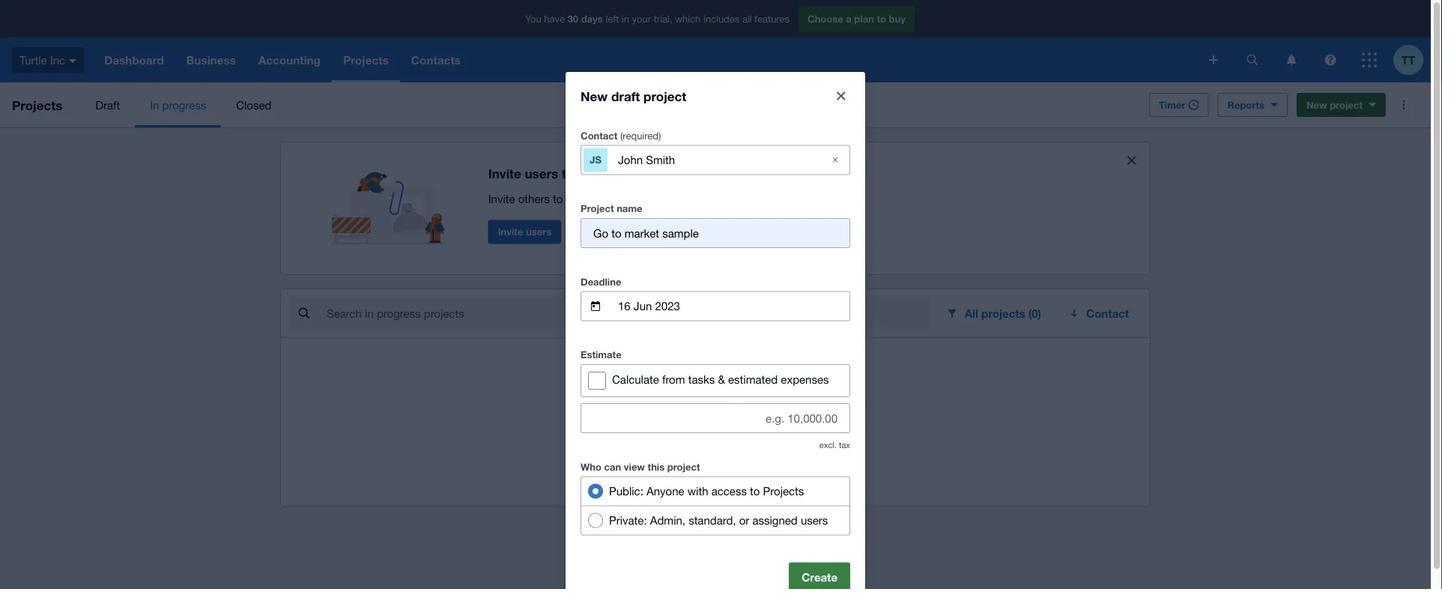 Task type: locate. For each thing, give the bounding box(es) containing it.
(0)
[[1029, 307, 1042, 320]]

can
[[604, 461, 621, 472]]

projects right use
[[587, 192, 628, 205]]

and right time
[[689, 445, 708, 458]]

create button
[[789, 562, 851, 589]]

navigation inside tt banner
[[93, 37, 1199, 82]]

new project
[[1307, 99, 1363, 111]]

create inside create a new project from the new project button add tasks, enter time and keep track of your spending
[[589, 427, 622, 440]]

1 horizontal spatial progress
[[733, 404, 787, 419]]

create a new project from the new project button add tasks, enter time and keep track of your spending
[[579, 427, 852, 458]]

svg image
[[1362, 52, 1377, 67], [1287, 54, 1297, 66], [1325, 54, 1337, 66], [69, 59, 77, 63]]

project
[[644, 88, 687, 103], [1330, 99, 1363, 111], [659, 427, 693, 440], [769, 427, 806, 441], [668, 461, 700, 472]]

0 horizontal spatial a
[[626, 427, 632, 440]]

no
[[645, 404, 662, 419]]

to
[[877, 13, 887, 25], [562, 166, 574, 181], [553, 192, 563, 205], [750, 484, 760, 497]]

in up the
[[719, 404, 729, 419]]

contact right '(0)'
[[1087, 307, 1129, 320]]

1 horizontal spatial create
[[802, 570, 838, 584]]

who can view this project
[[581, 461, 700, 472]]

a inside tt banner
[[846, 13, 852, 25]]

0 horizontal spatial contact
[[581, 129, 618, 141]]

0 horizontal spatial in
[[622, 13, 629, 25]]

new
[[635, 427, 655, 440]]

invite for invite others to use projects and assign and manage their user roles
[[488, 192, 515, 205]]

turtle inc
[[19, 53, 65, 67]]

project
[[581, 203, 614, 214]]

0 vertical spatial contact
[[581, 129, 618, 141]]

0 vertical spatial progress
[[162, 98, 206, 111]]

and right assign
[[689, 192, 708, 205]]

1 vertical spatial in
[[719, 404, 729, 419]]

turtle
[[19, 53, 47, 67]]

tasks,
[[603, 445, 633, 458]]

create inside create button
[[802, 570, 838, 584]]

users for invite users to projects
[[525, 166, 558, 181]]

projects down js
[[578, 166, 628, 181]]

and inside create a new project from the new project button add tasks, enter time and keep track of your spending
[[689, 445, 708, 458]]

invite up others
[[488, 166, 521, 181]]

new for new draft project
[[581, 88, 608, 103]]

timer button
[[1150, 93, 1209, 117]]

their
[[755, 192, 777, 205]]

1 vertical spatial contact
[[1087, 307, 1129, 320]]

projects for in
[[665, 404, 715, 419]]

contact inside "new draft project" dialog
[[581, 129, 618, 141]]

&
[[718, 372, 725, 385]]

who
[[581, 461, 602, 472]]

group
[[581, 476, 851, 535]]

to left buy
[[877, 13, 887, 25]]

group containing public: anyone with access to projects
[[581, 476, 851, 535]]

of
[[768, 445, 777, 458]]

new inside popup button
[[1307, 99, 1328, 111]]

users up others
[[525, 166, 558, 181]]

a left plan
[[846, 13, 852, 25]]

contact up js
[[581, 129, 618, 141]]

all projects (0) button
[[937, 298, 1054, 328]]

2 vertical spatial users
[[801, 514, 828, 527]]

create for create a new project from the new project button add tasks, enter time and keep track of your spending
[[589, 427, 622, 440]]

1 vertical spatial projects
[[665, 404, 715, 419]]

1 horizontal spatial your
[[780, 445, 803, 458]]

invite down others
[[498, 226, 523, 238]]

0 vertical spatial your
[[632, 13, 651, 25]]

2 vertical spatial invite
[[498, 226, 523, 238]]

2 horizontal spatial new
[[1307, 99, 1328, 111]]

0 vertical spatial from
[[662, 372, 685, 385]]

create for create
[[802, 570, 838, 584]]

1 vertical spatial create
[[802, 570, 838, 584]]

1 horizontal spatial new
[[742, 427, 765, 441]]

your left trial,
[[632, 13, 651, 25]]

in inside tt banner
[[622, 13, 629, 25]]

to inside "new draft project" dialog
[[750, 484, 760, 497]]

reports button
[[1218, 93, 1288, 117]]

your inside create a new project from the new project button add tasks, enter time and keep track of your spending
[[780, 445, 803, 458]]

progress down estimated
[[733, 404, 787, 419]]

invite for invite users to projects
[[488, 166, 521, 181]]

from inside create a new project from the new project button add tasks, enter time and keep track of your spending
[[697, 427, 719, 440]]

30
[[568, 13, 579, 25]]

contact for contact (required)
[[581, 129, 618, 141]]

1 horizontal spatial from
[[697, 427, 719, 440]]

all
[[965, 307, 979, 320]]

in progress link
[[135, 82, 221, 127]]

from left tasks
[[662, 372, 685, 385]]

new inside dialog
[[581, 88, 608, 103]]

contact inside popup button
[[1087, 307, 1129, 320]]

to right access in the bottom of the page
[[750, 484, 760, 497]]

contact for contact
[[1087, 307, 1129, 320]]

group inside "new draft project" dialog
[[581, 476, 851, 535]]

progress
[[162, 98, 206, 111], [733, 404, 787, 419]]

projects for (0)
[[982, 307, 1026, 320]]

to inside tt banner
[[877, 13, 887, 25]]

to left use
[[553, 192, 563, 205]]

in progress
[[150, 98, 206, 111]]

create
[[589, 427, 622, 440], [802, 570, 838, 584]]

1 horizontal spatial a
[[846, 13, 852, 25]]

1 vertical spatial users
[[526, 226, 552, 238]]

your right of
[[780, 445, 803, 458]]

0 horizontal spatial your
[[632, 13, 651, 25]]

invite left others
[[488, 192, 515, 205]]

and
[[631, 192, 650, 205], [689, 192, 708, 205], [689, 445, 708, 458]]

0 vertical spatial create
[[589, 427, 622, 440]]

0 horizontal spatial from
[[662, 372, 685, 385]]

view
[[624, 461, 645, 472]]

users right assigned
[[801, 514, 828, 527]]

1 vertical spatial invite
[[488, 192, 515, 205]]

contact
[[581, 129, 618, 141], [1087, 307, 1129, 320]]

1 vertical spatial your
[[780, 445, 803, 458]]

anyone
[[647, 484, 685, 497]]

0 vertical spatial invite
[[488, 166, 521, 181]]

0 horizontal spatial projects
[[665, 404, 715, 419]]

js
[[590, 154, 602, 165]]

inc
[[50, 53, 65, 67]]

from
[[662, 372, 685, 385], [697, 427, 719, 440]]

svg image
[[1247, 54, 1259, 66], [1210, 55, 1219, 64]]

estimate
[[581, 349, 622, 360]]

new left draft
[[581, 88, 608, 103]]

roles
[[805, 192, 829, 205]]

0 vertical spatial projects
[[982, 307, 1026, 320]]

users down others
[[526, 226, 552, 238]]

1 horizontal spatial contact
[[1087, 307, 1129, 320]]

progress right in
[[162, 98, 206, 111]]

to up use
[[562, 166, 574, 181]]

0 horizontal spatial svg image
[[1210, 55, 1219, 64]]

0 horizontal spatial new
[[581, 88, 608, 103]]

invite users to projects
[[488, 166, 628, 181]]

a left the new
[[626, 427, 632, 440]]

clear image
[[821, 145, 851, 175]]

new right reports popup button
[[1307, 99, 1328, 111]]

projects inside all projects (0) popup button
[[982, 307, 1026, 320]]

1 vertical spatial a
[[626, 427, 632, 440]]

projects inside "new draft project" dialog
[[763, 484, 804, 497]]

1 vertical spatial from
[[697, 427, 719, 440]]

new inside create a new project from the new project button add tasks, enter time and keep track of your spending
[[742, 427, 765, 441]]

new for new project
[[1307, 99, 1328, 111]]

projects
[[12, 97, 62, 112], [578, 166, 628, 181], [587, 192, 628, 205], [763, 484, 804, 497]]

new
[[581, 88, 608, 103], [1307, 99, 1328, 111], [742, 427, 765, 441]]

1 horizontal spatial projects
[[982, 307, 1026, 320]]

a inside create a new project from the new project button add tasks, enter time and keep track of your spending
[[626, 427, 632, 440]]

0 vertical spatial users
[[525, 166, 558, 181]]

from inside "new draft project" dialog
[[662, 372, 685, 385]]

calculate
[[612, 372, 659, 385]]

all projects (0)
[[965, 307, 1042, 320]]

from left the
[[697, 427, 719, 440]]

1 vertical spatial progress
[[733, 404, 787, 419]]

close image
[[837, 91, 846, 100]]

0 vertical spatial in
[[622, 13, 629, 25]]

in
[[622, 13, 629, 25], [719, 404, 729, 419]]

have
[[544, 13, 565, 25]]

no projects in progress
[[645, 404, 787, 419]]

projects down tasks
[[665, 404, 715, 419]]

excl. tax
[[820, 440, 851, 450]]

projects up assigned
[[763, 484, 804, 497]]

svg image right inc
[[69, 59, 77, 63]]

your
[[632, 13, 651, 25], [780, 445, 803, 458]]

1 horizontal spatial svg image
[[1247, 54, 1259, 66]]

users inside "new draft project" dialog
[[801, 514, 828, 527]]

projects left '(0)'
[[982, 307, 1026, 320]]

users
[[525, 166, 558, 181], [526, 226, 552, 238], [801, 514, 828, 527]]

choose
[[808, 13, 844, 25]]

new draft project
[[581, 88, 687, 103]]

new draft project dialog
[[566, 72, 866, 589]]

deadline
[[581, 276, 622, 287]]

new up track
[[742, 427, 765, 441]]

navigation
[[93, 37, 1199, 82]]

draft
[[611, 88, 640, 103]]

invite
[[488, 166, 521, 181], [488, 192, 515, 205], [498, 226, 523, 238]]

0 vertical spatial a
[[846, 13, 852, 25]]

projects
[[982, 307, 1026, 320], [665, 404, 715, 419]]

svg image up new project
[[1325, 54, 1337, 66]]

0 horizontal spatial create
[[589, 427, 622, 440]]

in right left on the top left
[[622, 13, 629, 25]]



Task type: vqa. For each thing, say whether or not it's contained in the screenshot.
"Closed"
yes



Task type: describe. For each thing, give the bounding box(es) containing it.
Deadline field
[[617, 292, 850, 320]]

reports
[[1228, 99, 1265, 111]]

track
[[739, 445, 764, 458]]

users for invite users
[[526, 226, 552, 238]]

project name
[[581, 203, 643, 214]]

features
[[755, 13, 790, 25]]

invite for invite users
[[498, 226, 523, 238]]

and left assign
[[631, 192, 650, 205]]

trial,
[[654, 13, 673, 25]]

contact button
[[1060, 298, 1141, 328]]

closed
[[236, 98, 272, 111]]

public: anyone with access to projects
[[609, 484, 804, 497]]

which
[[675, 13, 701, 25]]

tt banner
[[0, 0, 1431, 82]]

others
[[518, 192, 550, 205]]

1 horizontal spatial in
[[719, 404, 729, 419]]

expenses
[[781, 372, 829, 385]]

assigned
[[753, 514, 798, 527]]

tasks
[[688, 372, 715, 385]]

svg image left tt
[[1362, 52, 1377, 67]]

Search in progress projects search field
[[325, 299, 931, 327]]

spending
[[806, 445, 852, 458]]

time
[[665, 445, 686, 458]]

manage
[[711, 192, 752, 205]]

this
[[648, 461, 665, 472]]

a for choose a plan to buy
[[846, 13, 852, 25]]

private:
[[609, 514, 647, 527]]

in
[[150, 98, 159, 111]]

draft link
[[80, 82, 135, 127]]

the
[[723, 427, 738, 440]]

svg image inside turtle inc popup button
[[69, 59, 77, 63]]

tax
[[839, 440, 851, 450]]

buy
[[889, 13, 906, 25]]

invite others to use projects and assign and manage their user roles
[[488, 192, 829, 205]]

projects down turtle
[[12, 97, 62, 112]]

Project name field
[[582, 219, 850, 247]]

name
[[617, 203, 643, 214]]

you
[[525, 13, 542, 25]]

all
[[743, 13, 752, 25]]

tt
[[1402, 53, 1416, 67]]

(required)
[[621, 129, 661, 141]]

keep
[[712, 445, 736, 458]]

left
[[606, 13, 619, 25]]

close button
[[827, 81, 857, 111]]

tt button
[[1394, 37, 1431, 82]]

calculate from tasks & estimated expenses
[[612, 372, 829, 385]]

Find or create a contact field
[[617, 146, 815, 174]]

contact (required)
[[581, 129, 661, 141]]

turtle inc button
[[0, 37, 93, 82]]

e.g. 10,000.00 field
[[582, 404, 850, 432]]

private: admin, standard, or assigned users
[[609, 514, 828, 527]]

timer
[[1159, 99, 1186, 111]]

svg image up reports popup button
[[1287, 54, 1297, 66]]

invite users to projects image
[[332, 154, 452, 244]]

enter
[[636, 445, 662, 458]]

you have 30 days left in your trial, which includes all features
[[525, 13, 790, 25]]

use
[[566, 192, 584, 205]]

draft
[[95, 98, 120, 111]]

days
[[581, 13, 603, 25]]

public:
[[609, 484, 644, 497]]

with
[[688, 484, 709, 497]]

button
[[810, 427, 842, 440]]

admin,
[[650, 514, 686, 527]]

user
[[780, 192, 802, 205]]

add
[[579, 445, 600, 458]]

your inside tt banner
[[632, 13, 651, 25]]

new project button
[[1297, 93, 1386, 117]]

invite users
[[498, 226, 552, 238]]

choose a plan to buy
[[808, 13, 906, 25]]

includes
[[704, 13, 740, 25]]

assign
[[654, 192, 686, 205]]

0 horizontal spatial progress
[[162, 98, 206, 111]]

estimated
[[728, 372, 778, 385]]

plan
[[855, 13, 874, 25]]

excl.
[[820, 440, 837, 450]]

project inside popup button
[[1330, 99, 1363, 111]]

closed link
[[221, 82, 287, 127]]

standard,
[[689, 514, 736, 527]]

a for create a new project from the new project button add tasks, enter time and keep track of your spending
[[626, 427, 632, 440]]

access
[[712, 484, 747, 497]]

or
[[739, 514, 750, 527]]

invite users link
[[488, 220, 561, 244]]



